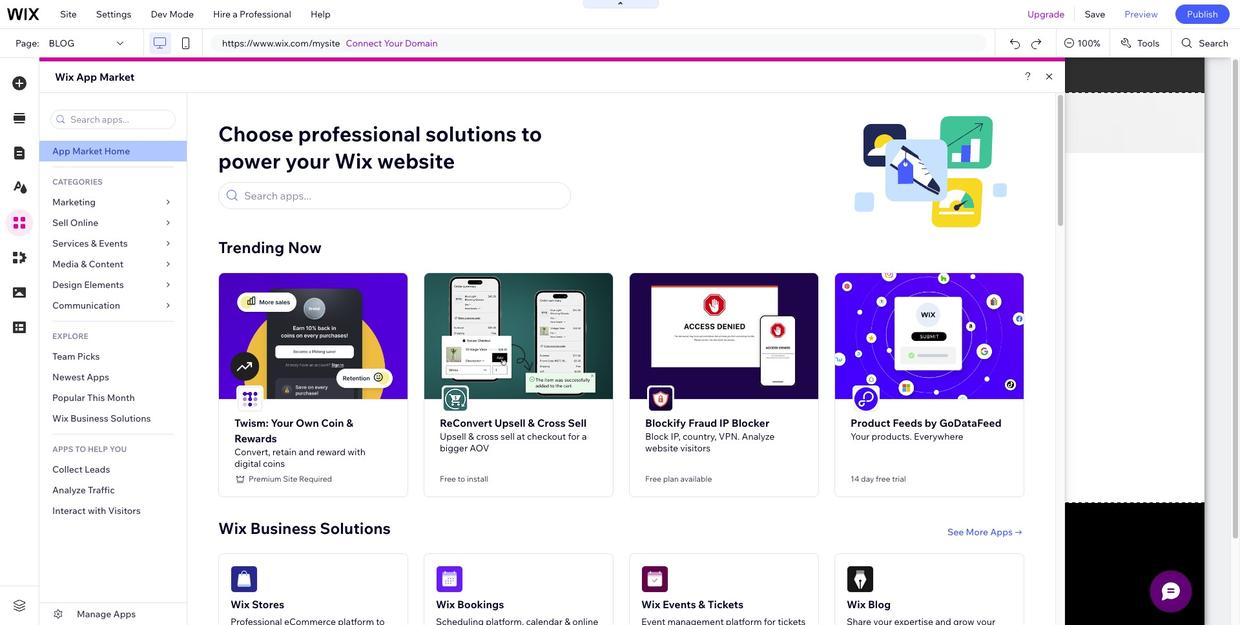 Task type: vqa. For each thing, say whether or not it's contained in the screenshot.
Add
no



Task type: locate. For each thing, give the bounding box(es) containing it.
events inside services & events 'link'
[[99, 238, 128, 249]]

0 vertical spatial sell
[[52, 217, 68, 229]]

plan
[[663, 474, 679, 484]]

a inside reconvert upsell & cross sell upsell & cross sell at checkout for a bigger aov
[[582, 431, 587, 442]]

0 horizontal spatial events
[[99, 238, 128, 249]]

0 horizontal spatial solutions
[[110, 413, 151, 424]]

services & events link
[[39, 233, 187, 254]]

0 horizontal spatial your
[[271, 416, 294, 429]]

0 vertical spatial wix business solutions
[[52, 413, 151, 424]]

a right hire
[[233, 8, 238, 20]]

services
[[52, 238, 89, 249]]

0 vertical spatial business
[[70, 413, 108, 424]]

with
[[348, 446, 366, 458], [88, 505, 106, 517]]

100%
[[1077, 37, 1101, 49]]

upsell down reconvert in the left bottom of the page
[[440, 431, 466, 442]]

to right solutions at left top
[[521, 121, 542, 147]]

preview
[[1125, 8, 1158, 20]]

wix down wix bookings logo
[[436, 598, 455, 611]]

godatafeed
[[939, 416, 1002, 429]]

traffic
[[88, 484, 115, 496]]

0 vertical spatial website
[[377, 148, 455, 174]]

business down popular this month
[[70, 413, 108, 424]]

coin
[[321, 416, 344, 429]]

site up blog
[[60, 8, 77, 20]]

apps up this
[[87, 371, 109, 383]]

0 vertical spatial with
[[348, 446, 366, 458]]

marketing
[[52, 196, 96, 208]]

1 vertical spatial wix business solutions
[[218, 518, 391, 538]]

site
[[60, 8, 77, 20], [283, 474, 297, 484]]

help
[[311, 8, 331, 20]]

0 horizontal spatial search apps... field
[[67, 110, 171, 129]]

1 horizontal spatial apps
[[113, 608, 136, 620]]

a right for
[[582, 431, 587, 442]]

website inside choose professional solutions to power your wix website
[[377, 148, 455, 174]]

0 vertical spatial a
[[233, 8, 238, 20]]

twism: your own coin & rewards convert, retain and reward with digital coins
[[234, 416, 366, 469]]

hire
[[213, 8, 231, 20]]

content
[[89, 258, 124, 270]]

elements
[[84, 279, 124, 291]]

0 horizontal spatial apps
[[87, 371, 109, 383]]

wix inside "link"
[[52, 413, 68, 424]]

to left install
[[458, 474, 465, 484]]

team
[[52, 351, 75, 362]]

see more apps button
[[947, 526, 1024, 538]]

trial
[[892, 474, 906, 484]]

free left install
[[440, 474, 456, 484]]

sell
[[501, 431, 515, 442]]

upsell up sell
[[495, 416, 526, 429]]

2 horizontal spatial your
[[851, 431, 870, 442]]

stores
[[252, 598, 284, 611]]

market down settings
[[99, 70, 134, 83]]

analyze up interact
[[52, 484, 86, 496]]

by
[[925, 416, 937, 429]]

0 horizontal spatial with
[[88, 505, 106, 517]]

wix down the popular
[[52, 413, 68, 424]]

more
[[966, 526, 988, 538]]

1 horizontal spatial with
[[348, 446, 366, 458]]

1 vertical spatial app
[[52, 145, 70, 157]]

newest apps
[[52, 371, 109, 383]]

1 horizontal spatial wix business solutions
[[218, 518, 391, 538]]

1 horizontal spatial to
[[521, 121, 542, 147]]

tools
[[1137, 37, 1160, 49]]

0 vertical spatial upsell
[[495, 416, 526, 429]]

fraud
[[688, 416, 717, 429]]

& up media & content at the top left of page
[[91, 238, 97, 249]]

available
[[680, 474, 712, 484]]

analyze
[[742, 431, 775, 442], [52, 484, 86, 496]]

0 vertical spatial search apps... field
[[67, 110, 171, 129]]

100% button
[[1057, 29, 1110, 57]]

search apps... field up home
[[67, 110, 171, 129]]

see more apps
[[947, 526, 1013, 538]]

0 vertical spatial apps
[[87, 371, 109, 383]]

1 horizontal spatial app
[[76, 70, 97, 83]]

analyze down blocker
[[742, 431, 775, 442]]

blockify fraud ip blocker icon image
[[648, 387, 673, 411]]

solutions
[[110, 413, 151, 424], [320, 518, 391, 538]]

website inside blockify fraud ip blocker block ip, country, vpn. analyze website visitors
[[645, 442, 678, 454]]

blockify fraud ip blocker block ip, country, vpn. analyze website visitors
[[645, 416, 775, 454]]

communication link
[[39, 295, 187, 316]]

1 horizontal spatial business
[[250, 518, 316, 538]]

1 free from the left
[[440, 474, 456, 484]]

for
[[568, 431, 580, 442]]

1 horizontal spatial sell
[[568, 416, 587, 429]]

manage apps
[[77, 608, 136, 620]]

website down blockify
[[645, 442, 678, 454]]

free for blockify fraud ip blocker
[[645, 474, 661, 484]]

0 horizontal spatial app
[[52, 145, 70, 157]]

0 horizontal spatial business
[[70, 413, 108, 424]]

0 vertical spatial events
[[99, 238, 128, 249]]

wix events & tickets
[[641, 598, 744, 611]]

sell up services
[[52, 217, 68, 229]]

to
[[521, 121, 542, 147], [458, 474, 465, 484]]

your left own
[[271, 416, 294, 429]]

business down premium site required
[[250, 518, 316, 538]]

2 vertical spatial your
[[851, 431, 870, 442]]

& left cross
[[528, 416, 535, 429]]

your left domain
[[384, 37, 403, 49]]

team picks link
[[39, 346, 187, 367]]

market left home
[[72, 145, 102, 157]]

trending
[[218, 238, 284, 257]]

0 vertical spatial site
[[60, 8, 77, 20]]

with right reward
[[348, 446, 366, 458]]

apps for manage apps
[[113, 608, 136, 620]]

site down 'coins'
[[283, 474, 297, 484]]

sell up for
[[568, 416, 587, 429]]

wix business solutions down this
[[52, 413, 151, 424]]

1 vertical spatial a
[[582, 431, 587, 442]]

2 free from the left
[[645, 474, 661, 484]]

events down wix events & tickets logo
[[663, 598, 696, 611]]

reconvert upsell & cross sell poster image
[[424, 273, 613, 399]]

& inside 'link'
[[91, 238, 97, 249]]

save
[[1085, 8, 1105, 20]]

1 vertical spatial upsell
[[440, 431, 466, 442]]

country,
[[683, 431, 717, 442]]

with down traffic
[[88, 505, 106, 517]]

analyze inside blockify fraud ip blocker block ip, country, vpn. analyze website visitors
[[742, 431, 775, 442]]

1 vertical spatial search apps... field
[[240, 183, 565, 209]]

0 horizontal spatial wix business solutions
[[52, 413, 151, 424]]

1 horizontal spatial free
[[645, 474, 661, 484]]

1 vertical spatial business
[[250, 518, 316, 538]]

popular this month
[[52, 392, 135, 404]]

design elements link
[[39, 275, 187, 295]]

twism: your own coin & rewards poster image
[[219, 273, 408, 399]]

1 horizontal spatial analyze
[[742, 431, 775, 442]]

convert,
[[234, 446, 270, 458]]

blocker
[[732, 416, 769, 429]]

your inside twism: your own coin & rewards convert, retain and reward with digital coins
[[271, 416, 294, 429]]

0 vertical spatial your
[[384, 37, 403, 49]]

Search apps... field
[[67, 110, 171, 129], [240, 183, 565, 209]]

0 horizontal spatial site
[[60, 8, 77, 20]]

wix
[[55, 70, 74, 83], [335, 148, 373, 174], [52, 413, 68, 424], [218, 518, 247, 538], [231, 598, 250, 611], [436, 598, 455, 611], [641, 598, 660, 611], [847, 598, 866, 611]]

1 horizontal spatial a
[[582, 431, 587, 442]]

0 horizontal spatial website
[[377, 148, 455, 174]]

1 vertical spatial apps
[[990, 526, 1013, 538]]

newest apps link
[[39, 367, 187, 388]]

free to install
[[440, 474, 488, 484]]

sell online link
[[39, 212, 187, 233]]

1 vertical spatial site
[[283, 474, 297, 484]]

search apps... field down choose professional solutions to power your wix website
[[240, 183, 565, 209]]

0 vertical spatial market
[[99, 70, 134, 83]]

free left plan
[[645, 474, 661, 484]]

blog
[[868, 598, 891, 611]]

1 horizontal spatial website
[[645, 442, 678, 454]]

professional
[[240, 8, 291, 20]]

2 horizontal spatial apps
[[990, 526, 1013, 538]]

solutions down month
[[110, 413, 151, 424]]

1 vertical spatial sell
[[568, 416, 587, 429]]

sell
[[52, 217, 68, 229], [568, 416, 587, 429]]

apps right manage
[[113, 608, 136, 620]]

& right coin
[[346, 416, 353, 429]]

1 vertical spatial to
[[458, 474, 465, 484]]

dev mode
[[151, 8, 194, 20]]

0 horizontal spatial analyze
[[52, 484, 86, 496]]

0 horizontal spatial free
[[440, 474, 456, 484]]

1 vertical spatial solutions
[[320, 518, 391, 538]]

2 vertical spatial apps
[[113, 608, 136, 620]]

wix down professional at left
[[335, 148, 373, 174]]

1 horizontal spatial events
[[663, 598, 696, 611]]

apps for newest apps
[[87, 371, 109, 383]]

free
[[440, 474, 456, 484], [645, 474, 661, 484]]

services & events
[[52, 238, 128, 249]]

now
[[288, 238, 322, 257]]

1 vertical spatial website
[[645, 442, 678, 454]]

manage apps button
[[39, 603, 187, 625]]

your
[[285, 148, 330, 174]]

website down solutions at left top
[[377, 148, 455, 174]]

search button
[[1172, 29, 1240, 57]]

wix business solutions down required
[[218, 518, 391, 538]]

1 vertical spatial your
[[271, 416, 294, 429]]

0 vertical spatial analyze
[[742, 431, 775, 442]]

wix business solutions inside "link"
[[52, 413, 151, 424]]

apps inside button
[[113, 608, 136, 620]]

0 horizontal spatial to
[[458, 474, 465, 484]]

your
[[384, 37, 403, 49], [271, 416, 294, 429], [851, 431, 870, 442]]

events up media & content link
[[99, 238, 128, 249]]

checkout
[[527, 431, 566, 442]]

0 horizontal spatial a
[[233, 8, 238, 20]]

apps right more
[[990, 526, 1013, 538]]

media & content
[[52, 258, 124, 270]]

0 vertical spatial solutions
[[110, 413, 151, 424]]

feeds
[[893, 416, 922, 429]]

solutions down required
[[320, 518, 391, 538]]

day
[[861, 474, 874, 484]]

0 horizontal spatial sell
[[52, 217, 68, 229]]

1 vertical spatial analyze
[[52, 484, 86, 496]]

wix bookings logo image
[[436, 566, 463, 593]]

wix down blog
[[55, 70, 74, 83]]

app
[[76, 70, 97, 83], [52, 145, 70, 157]]

product feeds by godatafeed icon image
[[854, 387, 878, 411]]

twism: your own coin & rewards icon image
[[238, 387, 262, 411]]

& inside twism: your own coin & rewards convert, retain and reward with digital coins
[[346, 416, 353, 429]]

0 vertical spatial to
[[521, 121, 542, 147]]

your down product
[[851, 431, 870, 442]]

wix down wix stores logo
[[231, 598, 250, 611]]

1 horizontal spatial site
[[283, 474, 297, 484]]



Task type: describe. For each thing, give the bounding box(es) containing it.
wix inside choose professional solutions to power your wix website
[[335, 148, 373, 174]]

popular this month link
[[39, 388, 187, 408]]

solutions inside "link"
[[110, 413, 151, 424]]

blog
[[49, 37, 74, 49]]

design elements
[[52, 279, 124, 291]]

to
[[75, 444, 86, 454]]

wix stores logo image
[[231, 566, 258, 593]]

newest
[[52, 371, 85, 383]]

sell online
[[52, 217, 98, 229]]

see more apps link
[[947, 526, 1024, 538]]

upgrade
[[1028, 8, 1065, 20]]

help
[[88, 444, 108, 454]]

categories
[[52, 177, 103, 187]]

collect
[[52, 464, 83, 475]]

communication
[[52, 300, 122, 311]]

media & content link
[[39, 254, 187, 275]]

1 horizontal spatial solutions
[[320, 518, 391, 538]]

coins
[[263, 458, 285, 469]]

interact with visitors
[[52, 505, 141, 517]]

professional
[[298, 121, 421, 147]]

14 day free trial
[[851, 474, 906, 484]]

apps
[[52, 444, 73, 454]]

aov
[[470, 442, 489, 454]]

preview button
[[1115, 0, 1168, 28]]

popular
[[52, 392, 85, 404]]

to inside choose professional solutions to power your wix website
[[521, 121, 542, 147]]

see
[[947, 526, 964, 538]]

publish
[[1187, 8, 1218, 20]]

blockify fraud ip blocker poster image
[[630, 273, 818, 399]]

rewards
[[234, 432, 277, 445]]

product
[[851, 416, 890, 429]]

bookings
[[457, 598, 504, 611]]

1 vertical spatial events
[[663, 598, 696, 611]]

analyze traffic
[[52, 484, 115, 496]]

& down reconvert in the left bottom of the page
[[468, 431, 474, 442]]

cross
[[476, 431, 499, 442]]

digital
[[234, 458, 261, 469]]

0 vertical spatial app
[[76, 70, 97, 83]]

search
[[1199, 37, 1228, 49]]

free for reconvert upsell & cross sell
[[440, 474, 456, 484]]

wix business solutions link
[[39, 408, 187, 429]]

product feeds by godatafeed poster image
[[835, 273, 1024, 399]]

app market home
[[52, 145, 130, 157]]

interact
[[52, 505, 86, 517]]

hire a professional
[[213, 8, 291, 20]]

wix blog
[[847, 598, 891, 611]]

collect leads link
[[39, 459, 187, 480]]

wix down wix events & tickets logo
[[641, 598, 660, 611]]

explore
[[52, 331, 88, 341]]

blockify
[[645, 416, 686, 429]]

home
[[104, 145, 130, 157]]

wix up wix stores logo
[[218, 518, 247, 538]]

ip,
[[671, 431, 681, 442]]

wix stores
[[231, 598, 284, 611]]

0 horizontal spatial upsell
[[440, 431, 466, 442]]

wix blog logo image
[[847, 566, 874, 593]]

product feeds by godatafeed your products. everywhere
[[851, 416, 1002, 442]]

this
[[87, 392, 105, 404]]

dev
[[151, 8, 167, 20]]

month
[[107, 392, 135, 404]]

install
[[467, 474, 488, 484]]

marketing link
[[39, 192, 187, 212]]

reconvert upsell & cross sell icon image
[[443, 387, 468, 411]]

mode
[[169, 8, 194, 20]]

required
[[299, 474, 332, 484]]

1 vertical spatial market
[[72, 145, 102, 157]]

design
[[52, 279, 82, 291]]

& right media
[[81, 258, 87, 270]]

connect
[[346, 37, 382, 49]]

block
[[645, 431, 669, 442]]

https://www.wix.com/mysite
[[222, 37, 340, 49]]

and
[[299, 446, 315, 458]]

with inside twism: your own coin & rewards convert, retain and reward with digital coins
[[348, 446, 366, 458]]

own
[[296, 416, 319, 429]]

leads
[[85, 464, 110, 475]]

sell inside 'sell online' link
[[52, 217, 68, 229]]

1 horizontal spatial upsell
[[495, 416, 526, 429]]

publish button
[[1175, 5, 1230, 24]]

1 horizontal spatial your
[[384, 37, 403, 49]]

cross
[[537, 416, 566, 429]]

visitors
[[108, 505, 141, 517]]

power
[[218, 148, 281, 174]]

wix events & tickets logo image
[[641, 566, 668, 593]]

twism:
[[234, 416, 269, 429]]

14
[[851, 474, 859, 484]]

bigger
[[440, 442, 468, 454]]

everywhere
[[914, 431, 963, 442]]

1 horizontal spatial search apps... field
[[240, 183, 565, 209]]

online
[[70, 217, 98, 229]]

domain
[[405, 37, 438, 49]]

at
[[517, 431, 525, 442]]

manage
[[77, 608, 111, 620]]

wix left blog
[[847, 598, 866, 611]]

sell inside reconvert upsell & cross sell upsell & cross sell at checkout for a bigger aov
[[568, 416, 587, 429]]

wix bookings
[[436, 598, 504, 611]]

& left tickets
[[698, 598, 705, 611]]

your inside "product feeds by godatafeed your products. everywhere"
[[851, 431, 870, 442]]

tools button
[[1110, 29, 1171, 57]]

visitors
[[680, 442, 711, 454]]

analyze traffic link
[[39, 480, 187, 501]]

business inside "link"
[[70, 413, 108, 424]]

1 vertical spatial with
[[88, 505, 106, 517]]



